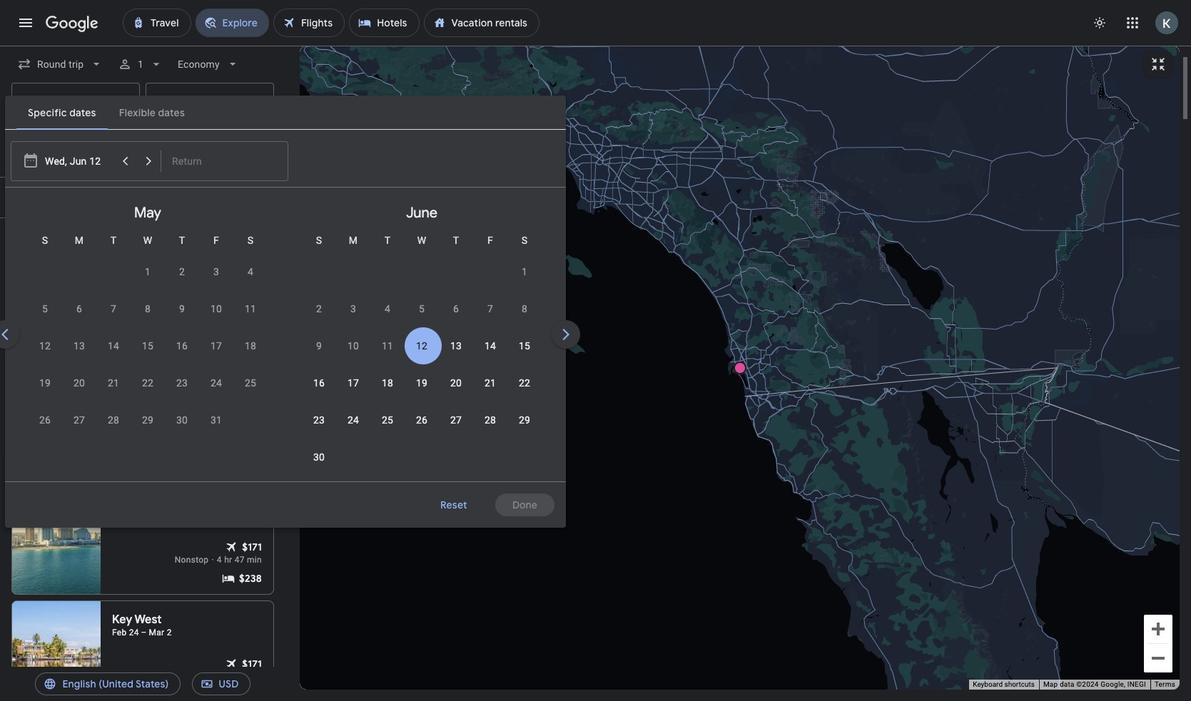 Task type: describe. For each thing, give the bounding box(es) containing it.
0 vertical spatial 10 button
[[199, 292, 233, 326]]

english
[[62, 678, 96, 691]]

west
[[134, 613, 162, 627]]

19 button inside may row group
[[28, 366, 62, 400]]

terms
[[1155, 681, 1176, 689]]

filters form
[[0, 46, 833, 528]]

18 for the sat, may 18 element
[[245, 340, 256, 352]]

terms link
[[1155, 681, 1176, 689]]

31 button
[[199, 403, 233, 438]]

week
[[56, 146, 79, 157]]

tue, may 21 element
[[108, 376, 119, 390]]

23 for sun, jun 23 element
[[313, 415, 325, 426]]

fri, may 24 element
[[211, 376, 222, 390]]

feb for key west
[[112, 628, 127, 638]]

2 20 button from the left
[[439, 366, 473, 400]]

thu, may 23 element
[[176, 376, 188, 390]]

hr for $238 text field
[[224, 555, 232, 565]]

1 27 button from the left
[[62, 403, 96, 438]]

2 29 button from the left
[[507, 403, 542, 438]]

about
[[178, 231, 202, 241]]

9 for sun, jun 9 element
[[316, 340, 322, 352]]

29 for wed, may 29 element
[[142, 415, 153, 426]]

1 horizontal spatial 25 button
[[370, 403, 405, 438]]

sat, jun 8 element
[[522, 302, 527, 316]]

21 for fri, jun 21 element
[[485, 378, 496, 389]]

6 for thu, jun 6 element
[[453, 303, 459, 315]]

row containing 2
[[302, 290, 542, 328]]

tue, jun 11 element
[[382, 339, 393, 353]]

171 US dollars text field
[[242, 657, 262, 672]]

usd button
[[192, 667, 250, 702]]

0 horizontal spatial 9 button
[[165, 292, 199, 326]]

8 button inside june row group
[[507, 292, 542, 326]]

fri, jun 21 element
[[485, 376, 496, 390]]

2 5 button from the left
[[405, 292, 439, 326]]

0 horizontal spatial 16 button
[[165, 329, 199, 363]]

4 inside may row group
[[248, 266, 253, 278]]

164 US dollars text field
[[240, 306, 262, 320]]

thu, may 30 element
[[176, 413, 188, 428]]

6 button inside may row group
[[62, 292, 96, 326]]

3 t from the left
[[385, 235, 391, 246]]

miami button
[[11, 367, 274, 478]]

7 for fri, jun 7 element at top
[[487, 303, 493, 315]]

8 for sat, jun 8 element
[[522, 303, 527, 315]]

2 28 button from the left
[[473, 403, 507, 438]]

1 vertical spatial 3 button
[[336, 292, 370, 326]]

0 vertical spatial 4 button
[[233, 255, 268, 289]]

6 for mon, may 6 element
[[76, 303, 82, 315]]

inegi
[[1128, 681, 1146, 689]]

19 for sun, may 19 element
[[39, 378, 51, 389]]

1 vertical spatial 23 button
[[302, 403, 336, 438]]

12 button inside june row group
[[405, 329, 439, 363]]

feb for new york
[[112, 277, 127, 287]]

grid inside filters form
[[11, 193, 833, 490]]

shortcuts
[[1005, 681, 1035, 689]]

sun, jun 9 element
[[316, 339, 322, 353]]

new
[[112, 262, 136, 276]]

1 20 button from the left
[[62, 366, 96, 400]]

tue, may 14 element
[[108, 339, 119, 353]]

16 for sun, jun 16 element
[[313, 378, 325, 389]]

12 for sun, may 12 element
[[39, 340, 51, 352]]

thu, jun 13 element
[[450, 339, 462, 353]]

1 horizontal spatial 10 button
[[336, 329, 370, 363]]

30 for thu, may 30 element
[[176, 415, 188, 426]]

sun, may 5 element
[[42, 302, 48, 316]]

mon, jun 10 element
[[348, 339, 359, 353]]

mon, may 6 element
[[76, 302, 82, 316]]

row containing 19
[[28, 365, 268, 402]]

1 button
[[112, 47, 169, 81]]

28 for tue, may 28 element at bottom left
[[108, 415, 119, 426]]

1 horizontal spatial 9 button
[[302, 329, 336, 363]]

fri, jun 28 element
[[485, 413, 496, 428]]

1 vertical spatial 16 button
[[302, 366, 336, 400]]

sat, jun 22 element
[[519, 376, 530, 390]]

fri, may 31 element
[[211, 413, 222, 428]]

google,
[[1101, 681, 1126, 689]]

thu, jun 27 element
[[450, 413, 462, 428]]

$238
[[239, 572, 262, 585]]

wed, jun 26 element
[[416, 413, 428, 428]]

1 22 button from the left
[[131, 366, 165, 400]]

map data ©2024 google, inegi
[[1043, 681, 1146, 689]]

thu, jun 20 element
[[450, 376, 462, 390]]

2 26 button from the left
[[405, 403, 439, 438]]

24 for fri, may 24 element
[[211, 378, 222, 389]]

0 horizontal spatial 30 button
[[165, 403, 199, 438]]

2 22 button from the left
[[507, 366, 542, 400]]

tue, jun 25 element
[[382, 413, 393, 428]]

1 28 button from the left
[[96, 403, 131, 438]]

row containing 26
[[28, 402, 233, 439]]

1 for sat, jun 1 'element'
[[522, 266, 527, 278]]

months
[[158, 146, 193, 157]]

key west feb 24 – mar 2
[[112, 613, 172, 638]]

©2024
[[1077, 681, 1099, 689]]

0 vertical spatial 3 button
[[199, 255, 233, 289]]

27 for mon, may 27 element
[[73, 415, 85, 426]]

keyboard shortcuts button
[[973, 680, 1035, 690]]

june
[[406, 204, 438, 222]]

reset
[[440, 499, 467, 512]]

may row group
[[11, 193, 285, 476]]

sat, jun 15 element
[[519, 339, 530, 353]]

0 vertical spatial 25 button
[[233, 366, 268, 400]]

thu, jun 6 element
[[453, 302, 459, 316]]

6 inside button
[[150, 146, 156, 157]]

june row group
[[285, 193, 559, 476]]

4 t from the left
[[453, 235, 459, 246]]

mon, jun 24 element
[[348, 413, 359, 428]]

0 horizontal spatial 2 button
[[165, 255, 199, 289]]

the
[[111, 146, 125, 157]]

english (united states)
[[62, 678, 169, 691]]

tue, jun 4 element
[[385, 302, 390, 316]]

0 vertical spatial 18 button
[[233, 329, 268, 363]]

2 for the thu, may 2 element
[[179, 266, 185, 278]]

2 14 button from the left
[[473, 329, 507, 363]]

1 26 button from the left
[[28, 403, 62, 438]]

trip
[[82, 146, 97, 157]]

1 inside popup button
[[138, 59, 144, 70]]

1 14 button from the left
[[96, 329, 131, 363]]

1 vertical spatial 30 button
[[302, 440, 336, 475]]

2 1 button from the left
[[507, 255, 542, 289]]

new york feb 3 – 10
[[112, 262, 162, 287]]

1-week trip in the next 6 months button
[[11, 131, 274, 171]]

sat, may 18 element
[[245, 339, 256, 353]]

17 for fri, may 17 element
[[211, 340, 222, 352]]

keyboard
[[973, 681, 1003, 689]]

reset button
[[423, 494, 484, 517]]

23 for thu, may 23 element
[[176, 378, 188, 389]]

5 for sun, may 5 element
[[42, 303, 48, 315]]

english (united states) button
[[35, 667, 180, 702]]

1 t from the left
[[110, 235, 117, 246]]

47 for $171 text field
[[200, 672, 210, 682]]

nonstop for 576 us dollars text box at the bottom
[[140, 672, 174, 682]]

10 for mon, jun 10 element
[[348, 340, 359, 352]]

fri, jun 14 element
[[485, 339, 496, 353]]

nonstop for $238 text field
[[175, 555, 209, 565]]

sun, jun 16 element
[[313, 376, 325, 390]]

7 for 'tue, may 7' element
[[111, 303, 116, 315]]

25 for sat, may 25 element
[[245, 378, 256, 389]]

change appearance image
[[1083, 6, 1117, 40]]

miami
[[112, 379, 145, 393]]

1-week trip in the next 6 months
[[47, 146, 193, 157]]

mon, jun 3 element
[[350, 302, 356, 316]]

sun, jun 30 element
[[313, 450, 325, 465]]

row group inside filters form
[[559, 193, 833, 476]]

m for june
[[349, 235, 358, 246]]

6 button inside june row group
[[439, 292, 473, 326]]

loading results progress bar
[[0, 46, 1191, 49]]

map region
[[300, 46, 1180, 690]]

2 13 button from the left
[[439, 329, 473, 363]]

3 for mon, jun 3 element
[[350, 303, 356, 315]]

1 1 button from the left
[[131, 255, 165, 289]]

row containing 23
[[302, 402, 542, 439]]

1 vertical spatial 24 button
[[336, 403, 370, 438]]

main menu image
[[17, 14, 34, 31]]

$171 for 171 us dollars text field
[[242, 541, 262, 554]]



Task type: locate. For each thing, give the bounding box(es) containing it.
1 inside may row group
[[145, 266, 151, 278]]

10 right thu, may 9 element
[[211, 303, 222, 315]]

1 vertical spatial 25 button
[[370, 403, 405, 438]]

1 horizontal spatial 11
[[382, 340, 393, 352]]

28 button
[[96, 403, 131, 438], [473, 403, 507, 438]]

5
[[42, 303, 48, 315], [419, 303, 425, 315]]

in
[[100, 146, 108, 157]]

3
[[213, 266, 219, 278], [350, 303, 356, 315]]

1 vertical spatial 23
[[313, 415, 325, 426]]

next
[[128, 146, 148, 157]]

sat, jun 29 element
[[519, 413, 530, 428]]

10 inside june row group
[[348, 340, 359, 352]]

f inside may row group
[[213, 235, 219, 246]]

2 12 button from the left
[[405, 329, 439, 363]]

21
[[108, 378, 119, 389], [485, 378, 496, 389]]

0 horizontal spatial 5 button
[[28, 292, 62, 326]]

t up thu, jun 6 element
[[453, 235, 459, 246]]

2 button left mon, jun 3 element
[[302, 292, 336, 326]]

grid
[[11, 193, 833, 490]]

2 7 button from the left
[[473, 292, 507, 326]]

26 inside may row group
[[39, 415, 51, 426]]

2 22 from the left
[[519, 378, 530, 389]]

2 19 button from the left
[[405, 366, 439, 400]]

hr for 576 us dollars text box at the bottom
[[190, 672, 198, 682]]

15 inside may row group
[[142, 340, 153, 352]]

1 horizontal spatial 14 button
[[473, 329, 507, 363]]

2 t from the left
[[179, 235, 185, 246]]

1 22 from the left
[[142, 378, 153, 389]]

grid containing may
[[11, 193, 833, 490]]

1 horizontal spatial 27 button
[[439, 403, 473, 438]]

0 vertical spatial min
[[247, 555, 262, 565]]

1 vertical spatial min
[[213, 672, 228, 682]]

1 horizontal spatial 47
[[235, 555, 245, 565]]

0 horizontal spatial 13
[[73, 340, 85, 352]]

0 vertical spatial hr
[[224, 555, 232, 565]]

10 button right sun, jun 9 element
[[336, 329, 370, 363]]

0 horizontal spatial 4 button
[[233, 255, 268, 289]]

s
[[42, 235, 48, 246], [247, 235, 254, 246], [316, 235, 322, 246], [522, 235, 528, 246]]

30 down sun, jun 23 element
[[313, 452, 325, 463]]

1 horizontal spatial 23 button
[[302, 403, 336, 438]]

7 inside june row group
[[487, 303, 493, 315]]

4
[[248, 266, 253, 278], [385, 303, 390, 315], [217, 555, 222, 565], [183, 672, 188, 682]]

10 for the fri, may 10 element
[[211, 303, 222, 315]]

16 inside may row group
[[176, 340, 188, 352]]

1 20 from the left
[[73, 378, 85, 389]]

1 horizontal spatial 3
[[350, 303, 356, 315]]

4 inside june row group
[[385, 303, 390, 315]]

8 button inside may row group
[[131, 292, 165, 326]]

w inside june row group
[[417, 235, 426, 246]]

0 horizontal spatial 19 button
[[28, 366, 62, 400]]

4 button
[[233, 255, 268, 289], [370, 292, 405, 326]]

2 5 from the left
[[419, 303, 425, 315]]

1 horizontal spatial 11 button
[[370, 329, 405, 363]]

0 horizontal spatial f
[[213, 235, 219, 246]]

28
[[108, 415, 119, 426], [485, 415, 496, 426]]

1 horizontal spatial hr
[[224, 555, 232, 565]]

1
[[138, 59, 144, 70], [145, 266, 151, 278], [522, 266, 527, 278]]

wed, may 1 element
[[145, 265, 151, 279]]

w down june
[[417, 235, 426, 246]]

21 button left wed, may 22 element on the bottom of page
[[96, 366, 131, 400]]

0 horizontal spatial 17 button
[[199, 329, 233, 363]]

25 inside june row group
[[382, 415, 393, 426]]

1 vertical spatial 4 hr 47 min
[[183, 672, 228, 682]]

1 s from the left
[[42, 235, 48, 246]]

m up mon, may 6 element
[[75, 235, 84, 246]]

2 20 from the left
[[450, 378, 462, 389]]

row containing 9
[[302, 328, 542, 365]]

$165
[[240, 338, 262, 351]]

1 7 button from the left
[[96, 292, 131, 326]]

8 for wed, may 8 element
[[145, 303, 151, 315]]

fri, may 17 element
[[211, 339, 222, 353]]

mon, may 20 element
[[73, 376, 85, 390]]

1 vertical spatial 24
[[348, 415, 359, 426]]

thu, may 2 element
[[179, 265, 185, 279]]

19 button left mon, may 20 element
[[28, 366, 62, 400]]

24 button right thu, may 23 element
[[199, 366, 233, 400]]

feb inside new york feb 3 – 10
[[112, 277, 127, 287]]

1 horizontal spatial 8 button
[[507, 292, 542, 326]]

27 right wed, jun 26 'element'
[[450, 415, 462, 426]]

17 inside june row group
[[348, 378, 359, 389]]

1 for wed, may 1 element
[[145, 266, 151, 278]]

6 left 'tue, may 7' element
[[76, 303, 82, 315]]

f for may
[[213, 235, 219, 246]]

47 for 171 us dollars text field
[[235, 555, 245, 565]]

1 horizontal spatial 3 button
[[336, 292, 370, 326]]

5 inside may row group
[[42, 303, 48, 315]]

13
[[73, 340, 85, 352], [450, 340, 462, 352]]

15 right tue, may 14 'element'
[[142, 340, 153, 352]]

15 button
[[131, 329, 165, 363], [507, 329, 542, 363]]

9
[[179, 303, 185, 315], [316, 340, 322, 352]]

4 hr 47 min for 171 us dollars text field
[[217, 555, 262, 565]]

5 inside june row group
[[419, 303, 425, 315]]

27 for thu, jun 27 element
[[450, 415, 462, 426]]

0 vertical spatial 24 button
[[199, 366, 233, 400]]

13 button
[[62, 329, 96, 363], [439, 329, 473, 363]]

1 horizontal spatial 17
[[348, 378, 359, 389]]

2 inside june row group
[[316, 303, 322, 315]]

3 button
[[199, 255, 233, 289], [336, 292, 370, 326]]

Return text field
[[172, 142, 277, 181]]

28 button left "sat, jun 29" element
[[473, 403, 507, 438]]

1 horizontal spatial w
[[417, 235, 426, 246]]

11 button
[[233, 292, 268, 326], [370, 329, 405, 363]]

1 13 from the left
[[73, 340, 85, 352]]

key
[[112, 613, 132, 627]]

3 button right the thu, may 2 element
[[199, 255, 233, 289]]

0 horizontal spatial 8 button
[[131, 292, 165, 326]]

1 vertical spatial 47
[[200, 672, 210, 682]]

1 27 from the left
[[73, 415, 85, 426]]

238 US dollars text field
[[239, 572, 262, 586]]

mon, may 13 element
[[73, 339, 85, 353]]

28 inside may row group
[[108, 415, 119, 426]]

19 inside may row group
[[39, 378, 51, 389]]

11
[[245, 303, 256, 315], [382, 340, 393, 352]]

0 vertical spatial 17 button
[[199, 329, 233, 363]]

min
[[247, 555, 262, 565], [213, 672, 228, 682]]

1 vertical spatial hr
[[190, 672, 198, 682]]

21 inside june row group
[[485, 378, 496, 389]]

14 inside may row group
[[108, 340, 119, 352]]

0 horizontal spatial 22 button
[[131, 366, 165, 400]]

20 for thu, jun 20 element
[[450, 378, 462, 389]]

171 US dollars text field
[[242, 540, 262, 555]]

4 hr 47 min for $171 text field
[[183, 672, 228, 682]]

15 for wed, may 15 element
[[142, 340, 153, 352]]

4 button left wed, jun 5 element
[[370, 292, 405, 326]]

18
[[245, 340, 256, 352], [382, 378, 393, 389]]

17 button right thu, may 16 element
[[199, 329, 233, 363]]

0 horizontal spatial 1 button
[[131, 255, 165, 289]]

t up tue, jun 4 element
[[385, 235, 391, 246]]

17 button
[[199, 329, 233, 363], [336, 366, 370, 400]]

$171 for $171 text field
[[242, 658, 262, 671]]

min for 171 us dollars text field
[[247, 555, 262, 565]]

23 button left fri, may 24 element
[[165, 366, 199, 400]]

0 vertical spatial 9
[[179, 303, 185, 315]]

w for june
[[417, 235, 426, 246]]

16 left mon, jun 17 element
[[313, 378, 325, 389]]

1 14 from the left
[[108, 340, 119, 352]]

3 inside may row group
[[213, 266, 219, 278]]

1 f from the left
[[213, 235, 219, 246]]

8 down 3 – 10
[[145, 303, 151, 315]]

m inside may row group
[[75, 235, 84, 246]]

may
[[134, 204, 161, 222]]

m up mon, jun 3 element
[[349, 235, 358, 246]]

31
[[211, 415, 222, 426]]

19 for "wed, jun 19" element
[[416, 378, 428, 389]]

2 7 from the left
[[487, 303, 493, 315]]

27 button right the sun, may 26 element
[[62, 403, 96, 438]]

1 horizontal spatial 2 button
[[302, 292, 336, 326]]

m inside june row group
[[349, 235, 358, 246]]

2 left mon, jun 3 element
[[316, 303, 322, 315]]

1 horizontal spatial 20
[[450, 378, 462, 389]]

0 vertical spatial 3
[[213, 266, 219, 278]]

19 button
[[28, 366, 62, 400], [405, 366, 439, 400]]

21 button
[[96, 366, 131, 400], [473, 366, 507, 400]]

16 button
[[165, 329, 199, 363], [302, 366, 336, 400]]

17 for mon, jun 17 element
[[348, 378, 359, 389]]

6 button right wed, jun 5 element
[[439, 292, 473, 326]]

30 button left 31 on the bottom left of page
[[165, 403, 199, 438]]

f
[[213, 235, 219, 246], [487, 235, 493, 246]]

17 button inside june row group
[[336, 366, 370, 400]]

results
[[229, 231, 256, 241]]

wed, jun 5 element
[[419, 302, 425, 316]]

1 29 button from the left
[[131, 403, 165, 438]]

8 inside june row group
[[522, 303, 527, 315]]

23 left fri, may 24 element
[[176, 378, 188, 389]]

23 inside may row group
[[176, 378, 188, 389]]

1 6 button from the left
[[62, 292, 96, 326]]

24 – mar
[[129, 628, 165, 638]]

13 right sun, may 12 element
[[73, 340, 85, 352]]

1 horizontal spatial 2
[[179, 266, 185, 278]]

10
[[211, 303, 222, 315], [348, 340, 359, 352]]

these
[[205, 231, 227, 241]]

data
[[1060, 681, 1075, 689]]

usd
[[219, 678, 239, 691]]

1-
[[47, 146, 56, 157]]

Departure text field
[[45, 142, 113, 181]]

hr
[[224, 555, 232, 565], [190, 672, 198, 682]]

thu, may 9 element
[[179, 302, 185, 316]]

13 right wed, jun 12, departure date. element
[[450, 340, 462, 352]]

1 horizontal spatial 28
[[485, 415, 496, 426]]

13 inside june row group
[[450, 340, 462, 352]]

11 for the sat, may 11 element
[[245, 303, 256, 315]]

28 for fri, jun 28 element
[[485, 415, 496, 426]]

26 for wed, jun 26 'element'
[[416, 415, 428, 426]]

2 button
[[165, 255, 199, 289], [302, 292, 336, 326]]

1 horizontal spatial 6 button
[[439, 292, 473, 326]]

20 inside june row group
[[450, 378, 462, 389]]

21 right thu, jun 20 element
[[485, 378, 496, 389]]

sat, may 25 element
[[245, 376, 256, 390]]

47
[[235, 555, 245, 565], [200, 672, 210, 682]]

22
[[142, 378, 153, 389], [519, 378, 530, 389]]

20 button
[[62, 366, 96, 400], [439, 366, 473, 400]]

sun, may 12 element
[[39, 339, 51, 353]]

0 vertical spatial 23 button
[[165, 366, 199, 400]]

25 right fri, may 24 element
[[245, 378, 256, 389]]

1 vertical spatial 2 button
[[302, 292, 336, 326]]

20 button left tue, may 21 "element"
[[62, 366, 96, 400]]

fri, jun 7 element
[[487, 302, 493, 316]]

12 left mon, may 13 element
[[39, 340, 51, 352]]

0 vertical spatial 47
[[235, 555, 245, 565]]

18 button down $164
[[233, 329, 268, 363]]

0 horizontal spatial 21
[[108, 378, 119, 389]]

21 inside may row group
[[108, 378, 119, 389]]

min for $171 text field
[[213, 672, 228, 682]]

30 for sun, jun 30 element in the left bottom of the page
[[313, 452, 325, 463]]

2 21 button from the left
[[473, 366, 507, 400]]

30 inside june row group
[[313, 452, 325, 463]]

2 8 from the left
[[522, 303, 527, 315]]

15 button right tue, may 14 'element'
[[131, 329, 165, 363]]

23 left 'mon, jun 24' element
[[313, 415, 325, 426]]

47 down 171 us dollars text field
[[235, 555, 245, 565]]

10 right sun, jun 9 element
[[348, 340, 359, 352]]

0 horizontal spatial 8
[[145, 303, 151, 315]]

m
[[75, 235, 84, 246], [349, 235, 358, 246]]

f right about
[[213, 235, 219, 246]]

19 button right "tue, jun 18" element
[[405, 366, 439, 400]]

0 vertical spatial 23
[[176, 378, 188, 389]]

2 15 button from the left
[[507, 329, 542, 363]]

1 8 from the left
[[145, 303, 151, 315]]

9 for thu, may 9 element
[[179, 303, 185, 315]]

6 button left 'tue, may 7' element
[[62, 292, 96, 326]]

1 7 from the left
[[111, 303, 116, 315]]

165 US dollars text field
[[240, 338, 262, 352]]

9 right wed, may 8 element
[[179, 303, 185, 315]]

f for june
[[487, 235, 493, 246]]

1 horizontal spatial 27
[[450, 415, 462, 426]]

20
[[73, 378, 85, 389], [450, 378, 462, 389]]

1 21 from the left
[[108, 378, 119, 389]]

26
[[39, 415, 51, 426], [416, 415, 428, 426]]

1 horizontal spatial 5
[[419, 303, 425, 315]]

20 left fri, jun 21 element
[[450, 378, 462, 389]]

4 button right fri, may 3 element
[[233, 255, 268, 289]]

26 for the sun, may 26 element
[[39, 415, 51, 426]]

2 right the 24 – mar
[[167, 628, 172, 638]]

21 left wed, may 22 element on the bottom of page
[[108, 378, 119, 389]]

1 29 from the left
[[142, 415, 153, 426]]

24
[[211, 378, 222, 389], [348, 415, 359, 426]]

20 button left fri, jun 21 element
[[439, 366, 473, 400]]

6 inside may row group
[[76, 303, 82, 315]]

12
[[39, 340, 51, 352], [416, 340, 428, 352]]

24 button
[[199, 366, 233, 400], [336, 403, 370, 438]]

sat, jun 1 element
[[522, 265, 527, 279]]

$164
[[240, 307, 262, 320]]

1 5 button from the left
[[28, 292, 62, 326]]

tue, may 7 element
[[111, 302, 116, 316]]

sun, jun 2 element
[[316, 302, 322, 316]]

26 button right tue, jun 25 element
[[405, 403, 439, 438]]

9 button left mon, jun 10 element
[[302, 329, 336, 363]]

9 left mon, jun 10 element
[[316, 340, 322, 352]]

12 button right tue, jun 11 element
[[405, 329, 439, 363]]

11 right the fri, may 10 element
[[245, 303, 256, 315]]

sat, may 11 element
[[245, 302, 256, 316]]

tue, may 28 element
[[108, 413, 119, 428]]

0 horizontal spatial 1
[[138, 59, 144, 70]]

30 button down sun, jun 23 element
[[302, 440, 336, 475]]

18 right mon, jun 17 element
[[382, 378, 393, 389]]

18 inside may row group
[[245, 340, 256, 352]]

4 s from the left
[[522, 235, 528, 246]]

min down 171 us dollars text field
[[247, 555, 262, 565]]

mon, jun 17 element
[[348, 376, 359, 390]]

1 horizontal spatial 21 button
[[473, 366, 507, 400]]

5 button
[[28, 292, 62, 326], [405, 292, 439, 326]]

0 horizontal spatial 47
[[200, 672, 210, 682]]

1 vertical spatial 4 button
[[370, 292, 405, 326]]

1 vertical spatial 17
[[348, 378, 359, 389]]

w
[[143, 235, 152, 246], [417, 235, 426, 246]]

26 button
[[28, 403, 62, 438], [405, 403, 439, 438]]

2 inside may row group
[[179, 266, 185, 278]]

9 inside may row group
[[179, 303, 185, 315]]

30 left "31" button
[[176, 415, 188, 426]]

5 button left mon, may 6 element
[[28, 292, 62, 326]]

6 right wed, jun 5 element
[[453, 303, 459, 315]]

1 horizontal spatial 22 button
[[507, 366, 542, 400]]

8 button down 3 – 10
[[131, 292, 165, 326]]

1 15 button from the left
[[131, 329, 165, 363]]

11 inside may row group
[[245, 303, 256, 315]]

2 6 button from the left
[[439, 292, 473, 326]]

2 $171 from the top
[[242, 658, 262, 671]]

m for may
[[75, 235, 84, 246]]

feb
[[112, 277, 127, 287], [112, 628, 127, 638]]

next image
[[549, 318, 583, 352]]

12 inside may row group
[[39, 340, 51, 352]]

2 m from the left
[[349, 235, 358, 246]]

24 right thu, may 23 element
[[211, 378, 222, 389]]

14 for fri, jun 14 element
[[485, 340, 496, 352]]

1 vertical spatial 18 button
[[370, 366, 405, 400]]

wed, may 22 element
[[142, 376, 153, 390]]

6 inside june row group
[[453, 303, 459, 315]]

26 right tue, jun 25 element
[[416, 415, 428, 426]]

27 button right wed, jun 26 'element'
[[439, 403, 473, 438]]

8 inside may row group
[[145, 303, 151, 315]]

25 button right fri, may 24 element
[[233, 366, 268, 400]]

4 hr 47 min
[[217, 555, 262, 565], [183, 672, 228, 682]]

wed, may 8 element
[[145, 302, 151, 316]]

12 inside june row group
[[416, 340, 428, 352]]

1 horizontal spatial 1
[[145, 266, 151, 278]]

2 feb from the top
[[112, 628, 127, 638]]

2 right the york
[[179, 266, 185, 278]]

fri, may 10 element
[[211, 302, 222, 316]]

2 inside the key west feb 24 – mar 2
[[167, 628, 172, 638]]

10 button
[[199, 292, 233, 326], [336, 329, 370, 363]]

7 button
[[96, 292, 131, 326], [473, 292, 507, 326]]

2 27 button from the left
[[439, 403, 473, 438]]

2 f from the left
[[487, 235, 493, 246]]

26 inside june row group
[[416, 415, 428, 426]]

3 – 10
[[129, 277, 154, 287]]

22 right fri, jun 21 element
[[519, 378, 530, 389]]

0 horizontal spatial 13 button
[[62, 329, 96, 363]]

f inside june row group
[[487, 235, 493, 246]]

None field
[[11, 51, 109, 77], [172, 51, 246, 77], [11, 51, 109, 77], [172, 51, 246, 77]]

28 left wed, may 29 element
[[108, 415, 119, 426]]

2 8 button from the left
[[507, 292, 542, 326]]

1 horizontal spatial 26 button
[[405, 403, 439, 438]]

w inside may row group
[[143, 235, 152, 246]]

27 inside may row group
[[73, 415, 85, 426]]

7 right thu, jun 6 element
[[487, 303, 493, 315]]

2 12 from the left
[[416, 340, 428, 352]]

2 14 from the left
[[485, 340, 496, 352]]

12 right tue, jun 11 element
[[416, 340, 428, 352]]

18 button right mon, jun 17 element
[[370, 366, 405, 400]]

fri, may 3 element
[[213, 265, 219, 279]]

15 for sat, jun 15 element
[[519, 340, 530, 352]]

1 inside june row group
[[522, 266, 527, 278]]

t up the thu, may 2 element
[[179, 235, 185, 246]]

2 w from the left
[[417, 235, 426, 246]]

row containing 1
[[131, 248, 268, 290]]

mon, may 27 element
[[73, 413, 85, 428]]

wed, may 15 element
[[142, 339, 153, 353]]

17 inside may row group
[[211, 340, 222, 352]]

23 button left 'mon, jun 24' element
[[302, 403, 336, 438]]

t
[[110, 235, 117, 246], [179, 235, 185, 246], [385, 235, 391, 246], [453, 235, 459, 246]]

16 button left mon, jun 17 element
[[302, 366, 336, 400]]

22 for wed, may 22 element on the bottom of page
[[142, 378, 153, 389]]

8 button right fri, jun 7 element at top
[[507, 292, 542, 326]]

york
[[138, 262, 162, 276]]

23
[[176, 378, 188, 389], [313, 415, 325, 426]]

0 horizontal spatial 18 button
[[233, 329, 268, 363]]

0 vertical spatial 9 button
[[165, 292, 199, 326]]

0 vertical spatial 11
[[245, 303, 256, 315]]

28 inside june row group
[[485, 415, 496, 426]]

w down may
[[143, 235, 152, 246]]

2 horizontal spatial 2
[[316, 303, 322, 315]]

12 button left mon, may 13 element
[[28, 329, 62, 363]]

tue, jun 18 element
[[382, 376, 393, 390]]

0 horizontal spatial 25
[[245, 378, 256, 389]]

7 inside may row group
[[111, 303, 116, 315]]

5 for wed, jun 5 element
[[419, 303, 425, 315]]

1 8 button from the left
[[131, 292, 165, 326]]

t up new
[[110, 235, 117, 246]]

14 right thu, jun 13 element
[[485, 340, 496, 352]]

20 left tue, may 21 "element"
[[73, 378, 85, 389]]

1 $171 from the top
[[242, 541, 262, 554]]

(united
[[99, 678, 133, 691]]

22 inside may row group
[[142, 378, 153, 389]]

0 vertical spatial 2 button
[[165, 255, 199, 289]]

2 28 from the left
[[485, 415, 496, 426]]

11 for tue, jun 11 element
[[382, 340, 393, 352]]

0 horizontal spatial 18
[[245, 340, 256, 352]]

1 26 from the left
[[39, 415, 51, 426]]

1 horizontal spatial 25
[[382, 415, 393, 426]]

0 horizontal spatial 27 button
[[62, 403, 96, 438]]

13 inside may row group
[[73, 340, 85, 352]]

0 vertical spatial 16
[[176, 340, 188, 352]]

24 left tue, jun 25 element
[[348, 415, 359, 426]]

24 button left tue, jun 25 element
[[336, 403, 370, 438]]

13 for thu, jun 13 element
[[450, 340, 462, 352]]

2 for sun, jun 2 element
[[316, 303, 322, 315]]

w for may
[[143, 235, 152, 246]]

30
[[176, 415, 188, 426], [313, 452, 325, 463]]

1 horizontal spatial 28 button
[[473, 403, 507, 438]]

15 right fri, jun 14 element
[[519, 340, 530, 352]]

row containing 5
[[28, 290, 268, 328]]

1 15 from the left
[[142, 340, 153, 352]]

28 left "sat, jun 29" element
[[485, 415, 496, 426]]

wed, jun 19 element
[[416, 376, 428, 390]]

22 inside june row group
[[519, 378, 530, 389]]

1 19 button from the left
[[28, 366, 62, 400]]

2 s from the left
[[247, 235, 254, 246]]

row group
[[559, 193, 833, 476]]

1 m from the left
[[75, 235, 84, 246]]

0 horizontal spatial 17
[[211, 340, 222, 352]]

1 horizontal spatial 5 button
[[405, 292, 439, 326]]

1 horizontal spatial 13 button
[[439, 329, 473, 363]]

0 vertical spatial 2
[[179, 266, 185, 278]]

0 horizontal spatial 25 button
[[233, 366, 268, 400]]

$171
[[242, 541, 262, 554], [242, 658, 262, 671]]

0 vertical spatial feb
[[112, 277, 127, 287]]

11 button left wed, jun 12, departure date. element
[[370, 329, 405, 363]]

15 inside june row group
[[519, 340, 530, 352]]

0 horizontal spatial 14 button
[[96, 329, 131, 363]]

23 inside june row group
[[313, 415, 325, 426]]

1 feb from the top
[[112, 277, 127, 287]]

2 19 from the left
[[416, 378, 428, 389]]

2 21 from the left
[[485, 378, 496, 389]]

9 button
[[165, 292, 199, 326], [302, 329, 336, 363]]

row containing 12
[[28, 328, 268, 365]]

16 for thu, may 16 element
[[176, 340, 188, 352]]

1 21 button from the left
[[96, 366, 131, 400]]

2 26 from the left
[[416, 415, 428, 426]]

2 15 from the left
[[519, 340, 530, 352]]

1 19 from the left
[[39, 378, 51, 389]]

2 29 from the left
[[519, 415, 530, 426]]

0 vertical spatial 11 button
[[233, 292, 268, 326]]

2 13 from the left
[[450, 340, 462, 352]]

21 for tue, may 21 "element"
[[108, 378, 119, 389]]

19
[[39, 378, 51, 389], [416, 378, 428, 389]]

14 button right mon, may 13 element
[[96, 329, 131, 363]]

0 vertical spatial 4 hr 47 min
[[217, 555, 262, 565]]

11 inside june row group
[[382, 340, 393, 352]]

29
[[142, 415, 153, 426], [519, 415, 530, 426]]

0 horizontal spatial 3 button
[[199, 255, 233, 289]]

14 for tue, may 14 'element'
[[108, 340, 119, 352]]

28 button left wed, may 29 element
[[96, 403, 131, 438]]

about these results
[[178, 231, 256, 241]]

1 horizontal spatial 26
[[416, 415, 428, 426]]

2
[[179, 266, 185, 278], [316, 303, 322, 315], [167, 628, 172, 638]]

25 for tue, jun 25 element
[[382, 415, 393, 426]]

1 28 from the left
[[108, 415, 119, 426]]

row
[[131, 248, 268, 290], [28, 290, 268, 328], [302, 290, 542, 328], [28, 328, 268, 365], [302, 328, 542, 365], [28, 365, 268, 402], [302, 365, 542, 402], [28, 402, 233, 439], [302, 402, 542, 439]]

s up sat, jun 1 'element'
[[522, 235, 528, 246]]

576 US dollars text field
[[240, 689, 262, 702]]

22 for sat, jun 22 'element'
[[519, 378, 530, 389]]

0 horizontal spatial 23
[[176, 378, 188, 389]]

1 horizontal spatial 12
[[416, 340, 428, 352]]

1 13 button from the left
[[62, 329, 96, 363]]

sat, may 4 element
[[248, 265, 253, 279]]

row containing 16
[[302, 365, 542, 402]]

0 horizontal spatial 28
[[108, 415, 119, 426]]

3 inside june row group
[[350, 303, 356, 315]]

0 horizontal spatial 24 button
[[199, 366, 233, 400]]

24 inside june row group
[[348, 415, 359, 426]]

25
[[245, 378, 256, 389], [382, 415, 393, 426]]

2 horizontal spatial 1
[[522, 266, 527, 278]]

12 button
[[28, 329, 62, 363], [405, 329, 439, 363]]

$171 up 576 us dollars text box at the bottom
[[242, 658, 262, 671]]

1 vertical spatial 2
[[316, 303, 322, 315]]

29 right tue, may 28 element at bottom left
[[142, 415, 153, 426]]

25 button
[[233, 366, 268, 400], [370, 403, 405, 438]]

9 inside june row group
[[316, 340, 322, 352]]

29 button right tue, may 28 element at bottom left
[[131, 403, 165, 438]]

1 horizontal spatial 6
[[150, 146, 156, 157]]

14 button
[[96, 329, 131, 363], [473, 329, 507, 363]]

22 right tue, may 21 "element"
[[142, 378, 153, 389]]

20 for mon, may 20 element
[[73, 378, 85, 389]]

1 horizontal spatial 12 button
[[405, 329, 439, 363]]

2 27 from the left
[[450, 415, 462, 426]]

0 vertical spatial 25
[[245, 378, 256, 389]]

1 vertical spatial 3
[[350, 303, 356, 315]]

19 button inside june row group
[[405, 366, 439, 400]]

14 button right thu, jun 13 element
[[473, 329, 507, 363]]

1 12 from the left
[[39, 340, 51, 352]]

29 inside june row group
[[519, 415, 530, 426]]

0 horizontal spatial 6
[[76, 303, 82, 315]]

18 for "tue, jun 18" element
[[382, 378, 393, 389]]

map
[[1043, 681, 1058, 689]]

13 for mon, may 13 element
[[73, 340, 85, 352]]

18 inside june row group
[[382, 378, 393, 389]]

12 for wed, jun 12, departure date. element
[[416, 340, 428, 352]]

1 12 button from the left
[[28, 329, 62, 363]]

30 inside may row group
[[176, 415, 188, 426]]

feb inside the key west feb 24 – mar 2
[[112, 628, 127, 638]]

keyboard shortcuts
[[973, 681, 1035, 689]]

11 button right the fri, may 10 element
[[233, 292, 268, 326]]

0 horizontal spatial 15 button
[[131, 329, 165, 363]]

27 inside june row group
[[450, 415, 462, 426]]

14 inside june row group
[[485, 340, 496, 352]]

23 button
[[165, 366, 199, 400], [302, 403, 336, 438]]

previous image
[[0, 318, 22, 352]]

29 inside may row group
[[142, 415, 153, 426]]

wed, jun 12, departure date. element
[[416, 339, 428, 353]]

1 horizontal spatial 16
[[313, 378, 325, 389]]

states)
[[136, 678, 169, 691]]

1 5 from the left
[[42, 303, 48, 315]]

22 button right fri, jun 21 element
[[507, 366, 542, 400]]

sun, jun 23 element
[[313, 413, 325, 428]]

10 inside may row group
[[211, 303, 222, 315]]

6 right 'next'
[[150, 146, 156, 157]]

0 horizontal spatial 16
[[176, 340, 188, 352]]

20 inside may row group
[[73, 378, 85, 389]]

1 horizontal spatial 29
[[519, 415, 530, 426]]

19 inside june row group
[[416, 378, 428, 389]]

12 button inside may row group
[[28, 329, 62, 363]]

3 s from the left
[[316, 235, 322, 246]]

4 hr 47 min down 171 us dollars text field
[[217, 555, 262, 565]]

1 w from the left
[[143, 235, 152, 246]]

sun, may 26 element
[[39, 413, 51, 428]]

7 left wed, may 8 element
[[111, 303, 116, 315]]

1 vertical spatial 10
[[348, 340, 359, 352]]

wed, may 29 element
[[142, 413, 153, 428]]

16 inside june row group
[[313, 378, 325, 389]]

min right states)
[[213, 672, 228, 682]]

24 inside may row group
[[211, 378, 222, 389]]

25 inside may row group
[[245, 378, 256, 389]]

18 button
[[233, 329, 268, 363], [370, 366, 405, 400]]

8 button
[[131, 292, 165, 326], [507, 292, 542, 326]]

nonstop
[[175, 555, 209, 565], [140, 672, 174, 682]]

2 vertical spatial 2
[[167, 628, 172, 638]]

3 for fri, may 3 element
[[213, 266, 219, 278]]

13 button right sun, may 12 element
[[62, 329, 96, 363]]

sun, may 19 element
[[39, 376, 51, 390]]

24 for 'mon, jun 24' element
[[348, 415, 359, 426]]

9 button right wed, may 8 element
[[165, 292, 199, 326]]

thu, may 16 element
[[176, 339, 188, 353]]

29 for "sat, jun 29" element
[[519, 415, 530, 426]]

7
[[111, 303, 116, 315], [487, 303, 493, 315]]

25 button left wed, jun 26 'element'
[[370, 403, 405, 438]]

view smaller map image
[[1150, 56, 1167, 73]]



Task type: vqa. For each thing, say whether or not it's contained in the screenshot.
2nd "26" button from right
yes



